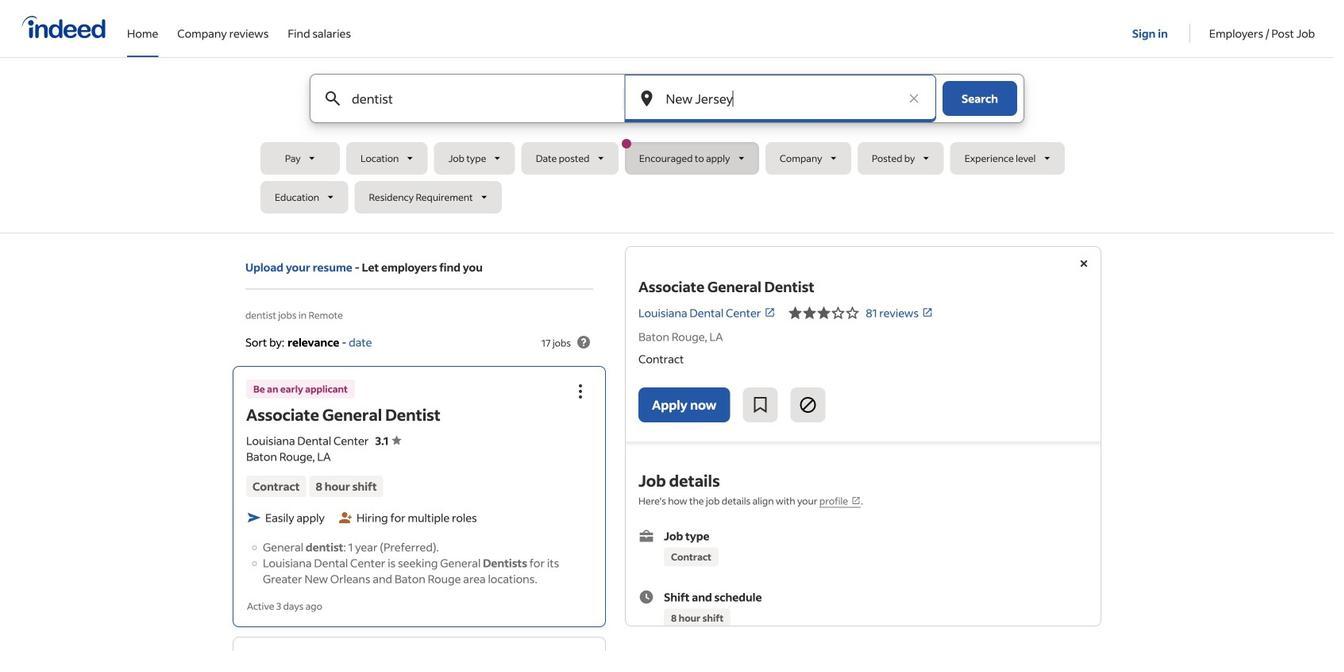 Task type: describe. For each thing, give the bounding box(es) containing it.
save this job image
[[751, 396, 770, 415]]

louisiana dental center (opens in a new tab) image
[[765, 307, 776, 318]]

Edit location text field
[[663, 75, 898, 122]]

clear location input image
[[906, 91, 922, 106]]

search: Job title, keywords, or company text field
[[349, 75, 597, 122]]

3.1 out of 5 stars. link to 81 reviews company ratings (opens in a new tab) image
[[922, 307, 933, 318]]

job actions for associate general dentist is collapsed image
[[571, 382, 590, 401]]



Task type: locate. For each thing, give the bounding box(es) containing it.
help icon image
[[574, 333, 593, 352]]

None search field
[[261, 74, 1074, 220]]

job preferences (opens in a new window) image
[[852, 496, 861, 506]]

3.1 out of five stars rating image
[[375, 434, 401, 448]]

close job details image
[[1075, 254, 1094, 273]]

not interested image
[[799, 396, 818, 415]]

3.1 out of 5 stars image
[[788, 303, 860, 323]]



Task type: vqa. For each thing, say whether or not it's contained in the screenshot.
30+ corresponding to Technician
no



